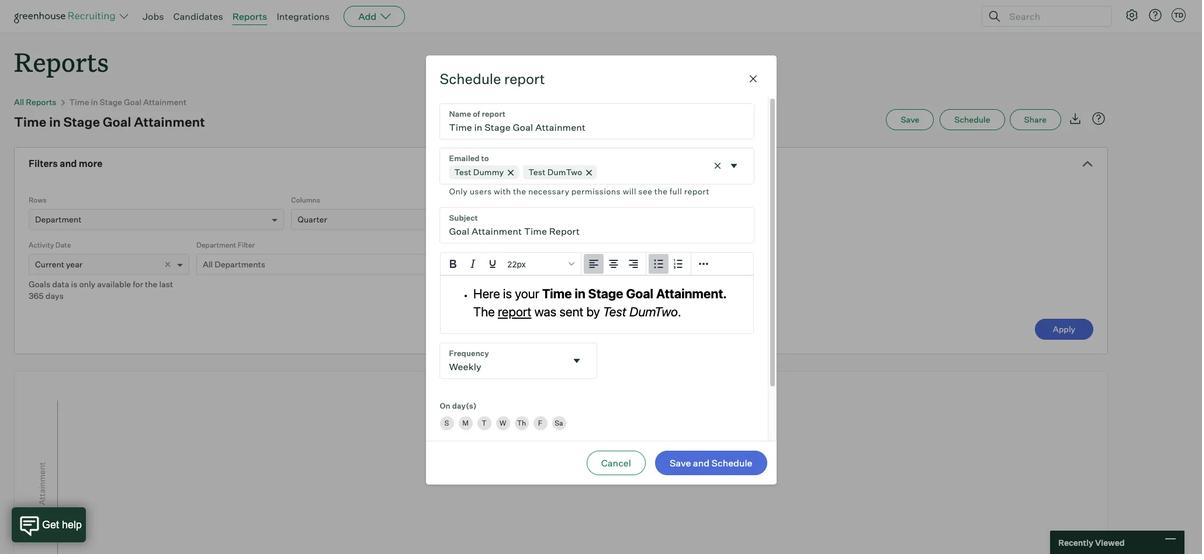 Task type: locate. For each thing, give the bounding box(es) containing it.
1 horizontal spatial test
[[529, 167, 546, 177]]

cancel
[[601, 458, 631, 469]]

1 horizontal spatial and
[[693, 458, 710, 469]]

the
[[513, 186, 526, 196], [655, 186, 668, 196], [145, 279, 157, 289]]

current year option
[[35, 260, 83, 270]]

schedule for schedule
[[955, 115, 990, 125]]

2 test from the left
[[529, 167, 546, 177]]

1 horizontal spatial department
[[196, 241, 236, 250]]

0 horizontal spatial the
[[145, 279, 157, 289]]

0 horizontal spatial report
[[504, 70, 545, 88]]

0 vertical spatial all
[[14, 97, 24, 107]]

available
[[97, 279, 131, 289]]

goals
[[29, 279, 50, 289]]

0 vertical spatial in
[[91, 97, 98, 107]]

time down "all reports"
[[14, 114, 46, 130]]

0 vertical spatial goal
[[124, 97, 141, 107]]

department for department filter
[[196, 241, 236, 250]]

0 horizontal spatial time
[[14, 114, 46, 130]]

t
[[482, 419, 487, 428]]

attainment
[[143, 97, 187, 107], [134, 114, 205, 130]]

for
[[133, 279, 143, 289]]

department up date
[[35, 215, 81, 225]]

0 vertical spatial schedule
[[440, 70, 501, 88]]

1 vertical spatial and
[[693, 458, 710, 469]]

save and schedule button
[[655, 451, 767, 476]]

save
[[901, 115, 920, 125], [670, 458, 691, 469]]

dummy
[[473, 167, 504, 177]]

time
[[69, 97, 89, 107], [14, 114, 46, 130]]

cancel button
[[587, 451, 646, 476]]

save button
[[886, 109, 934, 130]]

0 vertical spatial and
[[60, 158, 77, 170]]

all for all departments
[[203, 260, 213, 270]]

rows
[[29, 196, 47, 205]]

0 horizontal spatial in
[[49, 114, 61, 130]]

1 horizontal spatial in
[[91, 97, 98, 107]]

1 horizontal spatial save
[[901, 115, 920, 125]]

w
[[500, 419, 506, 428]]

0 horizontal spatial test
[[454, 167, 472, 177]]

None text field
[[440, 104, 754, 139], [440, 344, 566, 379], [440, 104, 754, 139], [440, 344, 566, 379]]

stage
[[100, 97, 122, 107], [63, 114, 100, 130]]

1 vertical spatial in
[[49, 114, 61, 130]]

filters and more
[[29, 158, 102, 170]]

0 horizontal spatial save
[[670, 458, 691, 469]]

365
[[29, 291, 44, 301]]

22px button
[[502, 254, 578, 274]]

reports link
[[232, 11, 267, 22]]

1 vertical spatial all
[[203, 260, 213, 270]]

0 vertical spatial stage
[[100, 97, 122, 107]]

only
[[79, 279, 95, 289]]

1 horizontal spatial the
[[513, 186, 526, 196]]

None text field
[[440, 208, 754, 243]]

0 vertical spatial department
[[35, 215, 81, 225]]

2 vertical spatial reports
[[26, 97, 56, 107]]

0 horizontal spatial and
[[60, 158, 77, 170]]

greenhouse recruiting image
[[14, 9, 119, 23]]

None field
[[440, 148, 754, 199], [440, 344, 597, 379], [440, 148, 754, 199]]

apply
[[1053, 324, 1076, 334]]

0 vertical spatial time
[[69, 97, 89, 107]]

test up the only
[[454, 167, 472, 177]]

and for filters
[[60, 158, 77, 170]]

schedule
[[440, 70, 501, 88], [955, 115, 990, 125], [712, 458, 753, 469]]

download image
[[1068, 112, 1082, 126]]

dumtwo
[[547, 167, 582, 177]]

0 vertical spatial save
[[901, 115, 920, 125]]

users
[[470, 186, 492, 196]]

full
[[670, 186, 682, 196]]

save inside button
[[670, 458, 691, 469]]

0 vertical spatial attainment
[[143, 97, 187, 107]]

in
[[91, 97, 98, 107], [49, 114, 61, 130]]

test dummy
[[454, 167, 504, 177]]

sa
[[555, 419, 563, 428]]

department for department
[[35, 215, 81, 225]]

only
[[449, 186, 468, 196]]

department filter
[[196, 241, 255, 250]]

2 horizontal spatial schedule
[[955, 115, 990, 125]]

Search text field
[[1007, 8, 1101, 25]]

1 horizontal spatial all
[[203, 260, 213, 270]]

1 vertical spatial department
[[196, 241, 236, 250]]

22px group
[[440, 253, 753, 276]]

schedule report
[[440, 70, 545, 88]]

the right with
[[513, 186, 526, 196]]

goal
[[124, 97, 141, 107], [103, 114, 131, 130]]

department
[[35, 215, 81, 225], [196, 241, 236, 250]]

day(s)
[[452, 401, 477, 411]]

date
[[55, 241, 71, 250]]

and
[[60, 158, 77, 170], [693, 458, 710, 469]]

s
[[445, 419, 449, 428]]

0 vertical spatial time in stage goal attainment
[[69, 97, 187, 107]]

all
[[14, 97, 24, 107], [203, 260, 213, 270]]

department up all departments
[[196, 241, 236, 250]]

integrations link
[[277, 11, 330, 22]]

and inside save and schedule button
[[693, 458, 710, 469]]

toolbar
[[581, 253, 646, 276], [646, 253, 691, 276]]

time in stage goal attainment link
[[69, 97, 187, 107]]

test
[[454, 167, 472, 177], [529, 167, 546, 177]]

the left full
[[655, 186, 668, 196]]

time right all reports link at the left
[[69, 97, 89, 107]]

report
[[504, 70, 545, 88], [684, 186, 710, 196]]

jobs
[[143, 11, 164, 22]]

0 horizontal spatial department
[[35, 215, 81, 225]]

1 horizontal spatial report
[[684, 186, 710, 196]]

time in stage goal attainment
[[69, 97, 187, 107], [14, 114, 205, 130]]

columns
[[291, 196, 320, 205]]

test dumtwo
[[529, 167, 582, 177]]

quarter
[[298, 215, 327, 225]]

recently viewed
[[1059, 538, 1125, 548]]

22px toolbar
[[440, 253, 581, 276]]

td button
[[1172, 8, 1186, 22]]

0 horizontal spatial all
[[14, 97, 24, 107]]

test up necessary
[[529, 167, 546, 177]]

candidates link
[[173, 11, 223, 22]]

all departments
[[203, 260, 265, 270]]

1 vertical spatial schedule
[[955, 115, 990, 125]]

configure image
[[1125, 8, 1139, 22]]

permissions
[[572, 186, 621, 196]]

candidates
[[173, 11, 223, 22]]

save for save and schedule
[[670, 458, 691, 469]]

all for all reports
[[14, 97, 24, 107]]

reports
[[232, 11, 267, 22], [14, 44, 109, 79], [26, 97, 56, 107]]

xychart image
[[29, 372, 1094, 555]]

the right 'for'
[[145, 279, 157, 289]]

0 horizontal spatial schedule
[[440, 70, 501, 88]]

save inside button
[[901, 115, 920, 125]]

f
[[538, 419, 543, 428]]

only users with the necessary permissions will see the full report
[[449, 186, 710, 196]]

1 vertical spatial save
[[670, 458, 691, 469]]

necessary
[[528, 186, 570, 196]]

1 horizontal spatial schedule
[[712, 458, 753, 469]]

1 test from the left
[[454, 167, 472, 177]]



Task type: vqa. For each thing, say whether or not it's contained in the screenshot.
the rightmost All
yes



Task type: describe. For each thing, give the bounding box(es) containing it.
activity date
[[29, 241, 71, 250]]

schedule for schedule report
[[440, 70, 501, 88]]

will
[[623, 186, 636, 196]]

goals data is only available for the last 365 days
[[29, 279, 173, 301]]

faq image
[[1092, 112, 1106, 126]]

share
[[1024, 115, 1047, 125]]

all reports link
[[14, 97, 56, 107]]

integrations
[[277, 11, 330, 22]]

quarter option
[[298, 215, 327, 225]]

with
[[494, 186, 511, 196]]

data
[[52, 279, 69, 289]]

activity
[[29, 241, 54, 250]]

filter
[[238, 241, 255, 250]]

see
[[638, 186, 653, 196]]

1 vertical spatial time in stage goal attainment
[[14, 114, 205, 130]]

current year
[[35, 260, 83, 270]]

1 vertical spatial report
[[684, 186, 710, 196]]

on
[[440, 401, 451, 411]]

m
[[462, 419, 469, 428]]

th
[[517, 419, 526, 428]]

last
[[159, 279, 173, 289]]

apply button
[[1035, 319, 1094, 340]]

department option
[[35, 215, 81, 225]]

all reports
[[14, 97, 56, 107]]

more
[[79, 158, 102, 170]]

test for test dumtwo
[[529, 167, 546, 177]]

save and schedule this report to revisit it! element
[[886, 109, 940, 130]]

none field toggle flyout
[[440, 344, 597, 379]]

days
[[45, 291, 64, 301]]

1 vertical spatial attainment
[[134, 114, 205, 130]]

22px
[[507, 259, 526, 269]]

year
[[66, 260, 83, 270]]

share button
[[1010, 109, 1061, 130]]

toggle flyout image
[[571, 355, 583, 367]]

add
[[358, 11, 377, 22]]

1 vertical spatial goal
[[103, 114, 131, 130]]

×
[[164, 258, 171, 270]]

1 toolbar from the left
[[581, 253, 646, 276]]

test for test dummy
[[454, 167, 472, 177]]

jobs link
[[143, 11, 164, 22]]

2 horizontal spatial the
[[655, 186, 668, 196]]

toggle flyout image
[[728, 160, 740, 172]]

0 vertical spatial report
[[504, 70, 545, 88]]

filters
[[29, 158, 58, 170]]

2 vertical spatial schedule
[[712, 458, 753, 469]]

on day(s)
[[440, 401, 477, 411]]

1 vertical spatial stage
[[63, 114, 100, 130]]

departments
[[215, 260, 265, 270]]

clear selection image
[[712, 160, 723, 172]]

save for save
[[901, 115, 920, 125]]

td button
[[1170, 6, 1188, 25]]

viewed
[[1095, 538, 1125, 548]]

2 toolbar from the left
[[646, 253, 691, 276]]

the inside goals data is only available for the last 365 days
[[145, 279, 157, 289]]

current
[[35, 260, 64, 270]]

recently
[[1059, 538, 1094, 548]]

0 vertical spatial reports
[[232, 11, 267, 22]]

save and schedule
[[670, 458, 753, 469]]

schedule button
[[940, 109, 1005, 130]]

is
[[71, 279, 77, 289]]

1 vertical spatial reports
[[14, 44, 109, 79]]

td
[[1174, 11, 1184, 19]]

close modal icon image
[[746, 72, 760, 86]]

1 vertical spatial time
[[14, 114, 46, 130]]

add button
[[344, 6, 405, 27]]

and for save
[[693, 458, 710, 469]]

1 horizontal spatial time
[[69, 97, 89, 107]]



